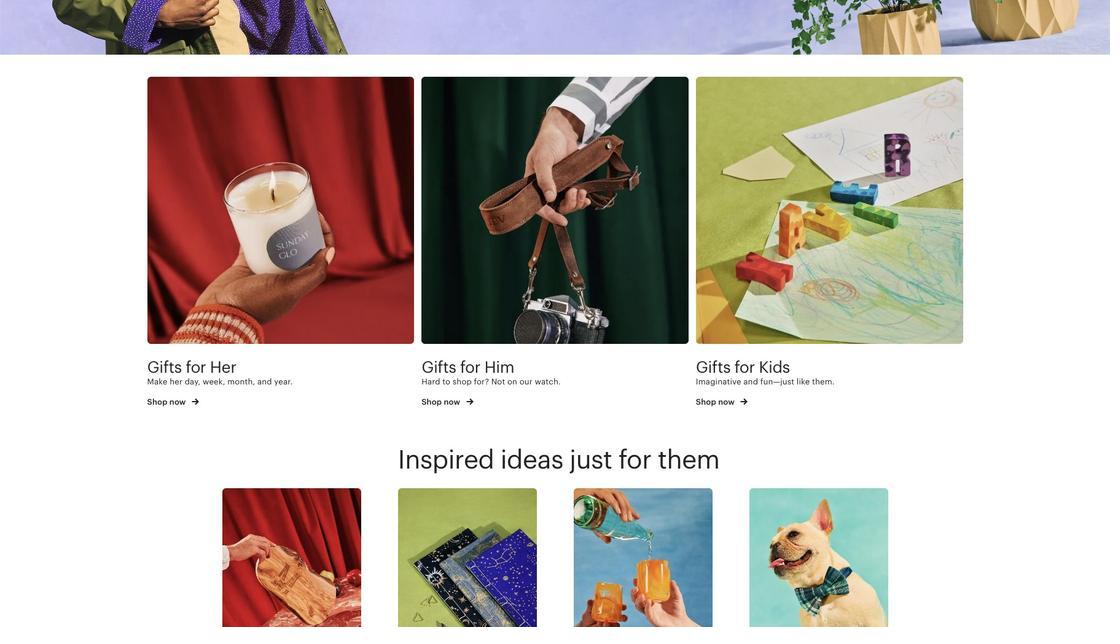 Task type: locate. For each thing, give the bounding box(es) containing it.
gifts for gifts for her
[[147, 358, 182, 377]]

1 horizontal spatial now
[[444, 398, 460, 407]]

on
[[507, 377, 517, 386]]

month,
[[227, 377, 255, 386]]

and inside gifts for kids imaginative and fun—just like them.
[[744, 377, 758, 386]]

her
[[170, 377, 183, 386]]

shop
[[147, 398, 167, 407], [422, 398, 442, 407], [696, 398, 716, 407]]

gifts up to
[[422, 358, 456, 377]]

1 now from the left
[[169, 398, 186, 407]]

gifts for teachers image
[[398, 488, 537, 627]]

2 horizontal spatial gifts
[[696, 358, 731, 377]]

2 now from the left
[[444, 398, 460, 407]]

for right the just
[[619, 445, 652, 474]]

now down imaginative
[[718, 398, 735, 407]]

2 and from the left
[[744, 377, 758, 386]]

watch.
[[535, 377, 561, 386]]

just
[[570, 445, 612, 474]]

3 gifts from the left
[[696, 358, 731, 377]]

1 horizontal spatial shop now
[[422, 398, 462, 407]]

2 gifts from the left
[[422, 358, 456, 377]]

shop for gifts for her
[[147, 398, 167, 407]]

inspired ideas just for them
[[398, 445, 720, 474]]

1 and from the left
[[257, 377, 272, 386]]

gifts for him image
[[422, 77, 689, 344]]

shop now down imaginative
[[696, 398, 737, 407]]

ideas
[[500, 445, 563, 474]]

1 horizontal spatial gifts
[[422, 358, 456, 377]]

0 horizontal spatial now
[[169, 398, 186, 407]]

shop
[[453, 377, 472, 386]]

1 gifts from the left
[[147, 358, 182, 377]]

day,
[[185, 377, 201, 386]]

for inside gifts for her make her day, week, month, and year.
[[186, 358, 206, 377]]

1 horizontal spatial shop
[[422, 398, 442, 407]]

for
[[186, 358, 206, 377], [460, 358, 481, 377], [735, 358, 755, 377], [619, 445, 652, 474]]

and left fun—just
[[744, 377, 758, 386]]

shop now for gifts for kids
[[696, 398, 737, 407]]

now down the her
[[169, 398, 186, 407]]

1 shop from the left
[[147, 398, 167, 407]]

2 shop now from the left
[[422, 398, 462, 407]]

3 now from the left
[[718, 398, 735, 407]]

shop now down the her
[[147, 398, 188, 407]]

0 horizontal spatial and
[[257, 377, 272, 386]]

2 shop from the left
[[422, 398, 442, 407]]

shop down imaginative
[[696, 398, 716, 407]]

and
[[257, 377, 272, 386], [744, 377, 758, 386]]

shop down make
[[147, 398, 167, 407]]

gifts for her image
[[147, 77, 414, 344]]

gifts for him hard to shop for? not on our watch.
[[422, 358, 561, 386]]

3 shop now from the left
[[696, 398, 737, 407]]

for inside gifts for him hard to shop for? not on our watch.
[[460, 358, 481, 377]]

kids
[[759, 358, 790, 377]]

gifts up imaginative
[[696, 358, 731, 377]]

gifts for gifts for him
[[422, 358, 456, 377]]

1 horizontal spatial and
[[744, 377, 758, 386]]

gifts inside gifts for her make her day, week, month, and year.
[[147, 358, 182, 377]]

her
[[210, 358, 236, 377]]

0 horizontal spatial shop
[[147, 398, 167, 407]]

now
[[169, 398, 186, 407], [444, 398, 460, 407], [718, 398, 735, 407]]

shop now down to
[[422, 398, 462, 407]]

shop now for gifts for her
[[147, 398, 188, 407]]

2 horizontal spatial shop
[[696, 398, 716, 407]]

shop now
[[147, 398, 188, 407], [422, 398, 462, 407], [696, 398, 737, 407]]

gifts for friends image
[[574, 488, 712, 627]]

2 horizontal spatial now
[[718, 398, 735, 407]]

for inside gifts for kids imaginative and fun—just like them.
[[735, 358, 755, 377]]

gifts inside gifts for kids imaginative and fun—just like them.
[[696, 358, 731, 377]]

shop for gifts for him
[[422, 398, 442, 407]]

now down to
[[444, 398, 460, 407]]

shop down hard
[[422, 398, 442, 407]]

0 horizontal spatial gifts
[[147, 358, 182, 377]]

shop for gifts for kids
[[696, 398, 716, 407]]

and left year.
[[257, 377, 272, 386]]

1 shop now from the left
[[147, 398, 188, 407]]

inspired
[[398, 445, 494, 474]]

gifts inside gifts for him hard to shop for? not on our watch.
[[422, 358, 456, 377]]

for up 'shop'
[[460, 358, 481, 377]]

gifts
[[147, 358, 182, 377], [422, 358, 456, 377], [696, 358, 731, 377]]

for up day,
[[186, 358, 206, 377]]

gifts for her make her day, week, month, and year.
[[147, 358, 293, 386]]

0 horizontal spatial shop now
[[147, 398, 188, 407]]

year.
[[274, 377, 293, 386]]

him
[[484, 358, 514, 377]]

3 shop from the left
[[696, 398, 716, 407]]

for left kids
[[735, 358, 755, 377]]

2 horizontal spatial shop now
[[696, 398, 737, 407]]

gifts up make
[[147, 358, 182, 377]]



Task type: vqa. For each thing, say whether or not it's contained in the screenshot.
2nd and from the right
yes



Task type: describe. For each thing, give the bounding box(es) containing it.
now for gifts for her
[[169, 398, 186, 407]]

to
[[443, 377, 451, 386]]

and inside gifts for her make her day, week, month, and year.
[[257, 377, 272, 386]]

gifts for gifts for kids
[[696, 358, 731, 377]]

not
[[491, 377, 505, 386]]

our
[[520, 377, 533, 386]]

gifts for couples image
[[222, 488, 361, 627]]

now for gifts for him
[[444, 398, 460, 407]]

for for kids
[[735, 358, 755, 377]]

like
[[797, 377, 810, 386]]

for for her
[[186, 358, 206, 377]]

make
[[147, 377, 167, 386]]

them
[[658, 445, 720, 474]]

hard
[[422, 377, 440, 386]]

for?
[[474, 377, 489, 386]]

shop now for gifts for him
[[422, 398, 462, 407]]

fun—just
[[760, 377, 795, 386]]

gifts for pets image
[[749, 488, 888, 627]]

gifts for kids imaginative and fun—just like them.
[[696, 358, 835, 386]]

gifts for kids image
[[696, 77, 963, 344]]

now for gifts for kids
[[718, 398, 735, 407]]

week,
[[203, 377, 225, 386]]

imaginative
[[696, 377, 741, 386]]

for for him
[[460, 358, 481, 377]]

them.
[[812, 377, 835, 386]]



